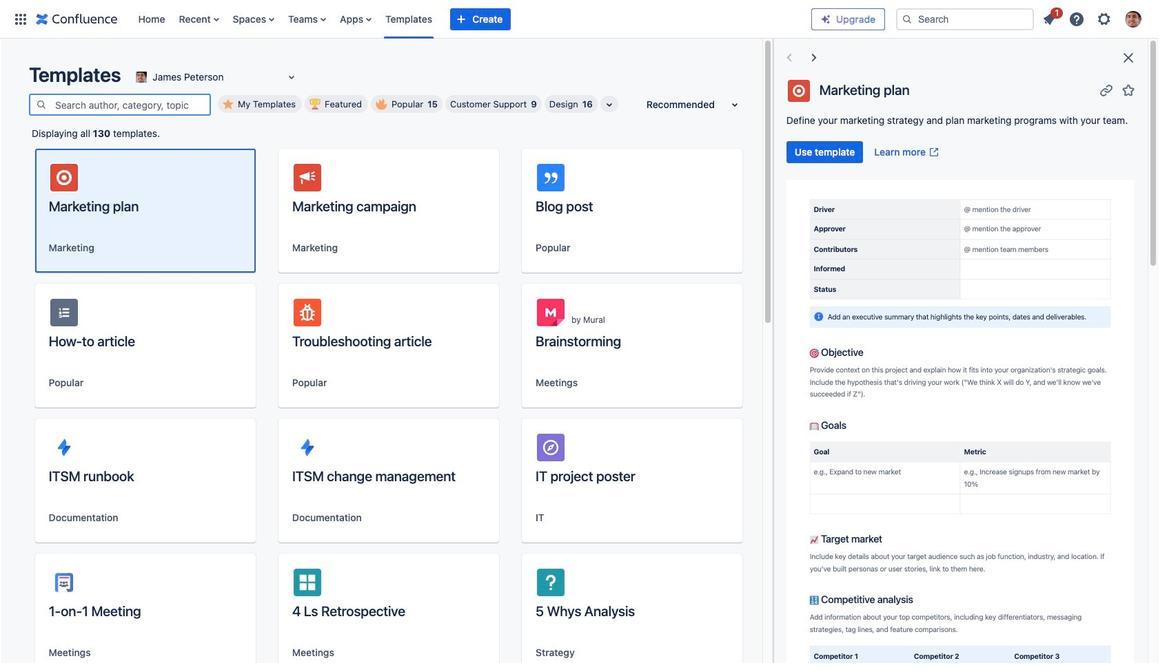 Task type: vqa. For each thing, say whether or not it's contained in the screenshot.
left list
yes



Task type: locate. For each thing, give the bounding box(es) containing it.
banner
[[0, 0, 1158, 39]]

settings icon image
[[1096, 11, 1113, 27]]

list for appswitcher icon
[[131, 0, 811, 38]]

previous template image
[[781, 50, 797, 66]]

group
[[786, 141, 945, 163]]

notification icon image
[[1041, 11, 1058, 27]]

list
[[131, 0, 811, 38], [1037, 5, 1150, 31]]

None text field
[[133, 70, 136, 84]]

share link image
[[1098, 82, 1115, 98]]

None search field
[[896, 8, 1034, 30]]

more categories image
[[601, 97, 618, 113]]

search image
[[902, 13, 913, 24]]

list item
[[1037, 5, 1063, 30]]

open image
[[284, 69, 300, 85]]

0 horizontal spatial list
[[131, 0, 811, 38]]

Search field
[[896, 8, 1034, 30]]

1 horizontal spatial list
[[1037, 5, 1150, 31]]

confluence image
[[36, 11, 118, 27], [36, 11, 118, 27]]



Task type: describe. For each thing, give the bounding box(es) containing it.
star marketing plan image
[[1120, 82, 1137, 98]]

premium image
[[820, 13, 831, 24]]

list for premium image
[[1037, 5, 1150, 31]]

global element
[[8, 0, 811, 38]]

Search author, category, topic field
[[51, 95, 210, 114]]

appswitcher icon image
[[12, 11, 29, 27]]

next template image
[[806, 50, 822, 66]]

help icon image
[[1069, 11, 1085, 27]]

close image
[[1120, 50, 1137, 66]]

your profile and preferences image
[[1125, 11, 1142, 27]]

search icon image
[[36, 99, 47, 110]]



